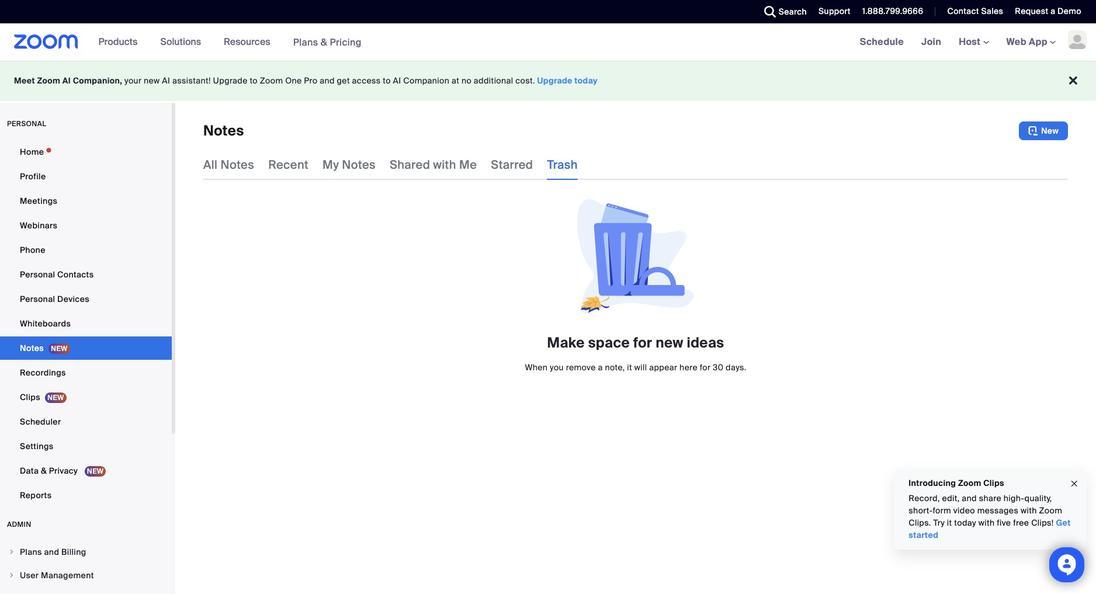 Task type: locate. For each thing, give the bounding box(es) containing it.
notes right all
[[221, 157, 254, 172]]

and left get
[[320, 75, 335, 86]]

management
[[41, 570, 94, 581]]

upgrade right cost.
[[537, 75, 573, 86]]

access
[[352, 75, 381, 86]]

& right the data in the bottom of the page
[[41, 466, 47, 476]]

upgrade today link
[[537, 75, 598, 86]]

ai left companion,
[[62, 75, 71, 86]]

banner
[[0, 23, 1097, 61]]

with
[[433, 157, 456, 172], [1021, 506, 1037, 516], [979, 518, 995, 528]]

new button
[[1019, 122, 1068, 140]]

remove
[[566, 362, 596, 373]]

data & privacy link
[[0, 459, 172, 483]]

it right try
[[947, 518, 952, 528]]

to down resources dropdown button
[[250, 75, 258, 86]]

and inside the meet zoom ai companion, footer
[[320, 75, 335, 86]]

right image inside plans and billing menu item
[[8, 549, 15, 556]]

0 vertical spatial and
[[320, 75, 335, 86]]

make space for new ideas
[[547, 334, 724, 352]]

1 vertical spatial with
[[1021, 506, 1037, 516]]

0 horizontal spatial upgrade
[[213, 75, 248, 86]]

free
[[1013, 518, 1029, 528]]

clips!
[[1032, 518, 1054, 528]]

contact
[[948, 6, 980, 16]]

host
[[959, 36, 983, 48]]

short-
[[909, 506, 933, 516]]

profile link
[[0, 165, 172, 188]]

0 vertical spatial today
[[575, 75, 598, 86]]

1 horizontal spatial a
[[1051, 6, 1056, 16]]

1 vertical spatial right image
[[8, 572, 15, 579]]

right image left user
[[8, 572, 15, 579]]

with down messages
[[979, 518, 995, 528]]

plans up meet zoom ai companion, your new ai assistant! upgrade to zoom one pro and get access to ai companion at no additional cost. upgrade today
[[293, 36, 318, 48]]

edit,
[[942, 493, 960, 504]]

personal
[[20, 269, 55, 280], [20, 294, 55, 305]]

and up 'video'
[[962, 493, 977, 504]]

app
[[1029, 36, 1048, 48]]

clips
[[20, 392, 40, 403], [984, 478, 1004, 489]]

0 horizontal spatial for
[[634, 334, 653, 352]]

0 horizontal spatial with
[[433, 157, 456, 172]]

record, edit, and share high-quality, short-form video messages with zoom clips. try it today with five free clips!
[[909, 493, 1063, 528]]

plans and billing menu item
[[0, 541, 172, 563]]

1 horizontal spatial for
[[700, 362, 711, 373]]

with up free
[[1021, 506, 1037, 516]]

0 vertical spatial a
[[1051, 6, 1056, 16]]

1 vertical spatial personal
[[20, 294, 55, 305]]

ai
[[62, 75, 71, 86], [162, 75, 170, 86], [393, 75, 401, 86]]

trash
[[547, 157, 578, 172]]

notes
[[203, 122, 244, 140], [221, 157, 254, 172], [342, 157, 376, 172], [20, 343, 44, 354]]

1 vertical spatial clips
[[984, 478, 1004, 489]]

clips up share
[[984, 478, 1004, 489]]

ai left companion
[[393, 75, 401, 86]]

phone link
[[0, 238, 172, 262]]

0 horizontal spatial ai
[[62, 75, 71, 86]]

1 vertical spatial plans
[[20, 547, 42, 558]]

1 vertical spatial a
[[598, 362, 603, 373]]

0 horizontal spatial to
[[250, 75, 258, 86]]

& inside product information 'navigation'
[[321, 36, 328, 48]]

0 vertical spatial plans
[[293, 36, 318, 48]]

clips up scheduler
[[20, 392, 40, 403]]

0 horizontal spatial today
[[575, 75, 598, 86]]

personal up whiteboards at bottom left
[[20, 294, 55, 305]]

form
[[933, 506, 951, 516]]

personal devices
[[20, 294, 89, 305]]

0 vertical spatial personal
[[20, 269, 55, 280]]

and
[[320, 75, 335, 86], [962, 493, 977, 504], [44, 547, 59, 558]]

to
[[250, 75, 258, 86], [383, 75, 391, 86]]

join link
[[913, 23, 950, 61]]

get
[[1056, 518, 1071, 528]]

user
[[20, 570, 39, 581]]

1 horizontal spatial it
[[947, 518, 952, 528]]

companion,
[[73, 75, 122, 86]]

messages
[[978, 506, 1019, 516]]

0 horizontal spatial new
[[144, 75, 160, 86]]

personal contacts
[[20, 269, 94, 280]]

contact sales link
[[939, 0, 1007, 23], [948, 6, 1004, 16]]

solutions
[[160, 36, 201, 48]]

zoom
[[37, 75, 60, 86], [260, 75, 283, 86], [958, 478, 982, 489], [1039, 506, 1063, 516]]

ai left assistant!
[[162, 75, 170, 86]]

1 to from the left
[[250, 75, 258, 86]]

1 horizontal spatial upgrade
[[537, 75, 573, 86]]

personal down phone
[[20, 269, 55, 280]]

2 to from the left
[[383, 75, 391, 86]]

right image
[[8, 549, 15, 556], [8, 572, 15, 579]]

& left 'pricing'
[[321, 36, 328, 48]]

plans up user
[[20, 547, 42, 558]]

upgrade
[[213, 75, 248, 86], [537, 75, 573, 86]]

& for pricing
[[321, 36, 328, 48]]

a left demo
[[1051, 6, 1056, 16]]

whiteboards
[[20, 319, 71, 329]]

note,
[[605, 362, 625, 373]]

get started
[[909, 518, 1071, 541]]

1 right image from the top
[[8, 549, 15, 556]]

and left billing
[[44, 547, 59, 558]]

schedule
[[860, 36, 904, 48]]

a
[[1051, 6, 1056, 16], [598, 362, 603, 373]]

new up appear
[[656, 334, 684, 352]]

1 horizontal spatial to
[[383, 75, 391, 86]]

0 vertical spatial new
[[144, 75, 160, 86]]

0 horizontal spatial plans
[[20, 547, 42, 558]]

1 vertical spatial and
[[962, 493, 977, 504]]

settings
[[20, 441, 53, 452]]

notes inside 'personal menu' menu
[[20, 343, 44, 354]]

me
[[459, 157, 477, 172]]

plans inside product information 'navigation'
[[293, 36, 318, 48]]

1.888.799.9666 button
[[854, 0, 927, 23], [863, 6, 924, 16]]

upgrade down product information 'navigation'
[[213, 75, 248, 86]]

meetings navigation
[[851, 23, 1097, 61]]

& inside 'personal menu' menu
[[41, 466, 47, 476]]

1 horizontal spatial today
[[954, 518, 977, 528]]

companion
[[403, 75, 450, 86]]

for up will
[[634, 334, 653, 352]]

to right access
[[383, 75, 391, 86]]

& for privacy
[[41, 466, 47, 476]]

right image inside user management menu item
[[8, 572, 15, 579]]

billing
[[61, 547, 86, 558]]

meetings link
[[0, 189, 172, 213]]

additional
[[474, 75, 514, 86]]

2 vertical spatial with
[[979, 518, 995, 528]]

1 upgrade from the left
[[213, 75, 248, 86]]

share
[[979, 493, 1002, 504]]

1 horizontal spatial ai
[[162, 75, 170, 86]]

it
[[627, 362, 632, 373], [947, 518, 952, 528]]

reports
[[20, 490, 52, 501]]

1 horizontal spatial new
[[656, 334, 684, 352]]

1 vertical spatial new
[[656, 334, 684, 352]]

with left 'me'
[[433, 157, 456, 172]]

five
[[997, 518, 1011, 528]]

0 vertical spatial it
[[627, 362, 632, 373]]

2 vertical spatial and
[[44, 547, 59, 558]]

0 horizontal spatial clips
[[20, 392, 40, 403]]

space
[[588, 334, 630, 352]]

for left 30
[[700, 362, 711, 373]]

join
[[922, 36, 942, 48]]

1 vertical spatial it
[[947, 518, 952, 528]]

personal menu menu
[[0, 140, 172, 509]]

2 right image from the top
[[8, 572, 15, 579]]

0 vertical spatial with
[[433, 157, 456, 172]]

new
[[144, 75, 160, 86], [656, 334, 684, 352]]

right image down admin
[[8, 549, 15, 556]]

plans for plans and billing
[[20, 547, 42, 558]]

1 horizontal spatial &
[[321, 36, 328, 48]]

2 horizontal spatial ai
[[393, 75, 401, 86]]

for
[[634, 334, 653, 352], [700, 362, 711, 373]]

0 horizontal spatial and
[[44, 547, 59, 558]]

1 horizontal spatial with
[[979, 518, 995, 528]]

0 horizontal spatial it
[[627, 362, 632, 373]]

1 vertical spatial today
[[954, 518, 977, 528]]

0 horizontal spatial &
[[41, 466, 47, 476]]

user management
[[20, 570, 94, 581]]

tabs of all notes page tab list
[[203, 150, 578, 180]]

resources
[[224, 36, 270, 48]]

right image for plans
[[8, 549, 15, 556]]

today inside record, edit, and share high-quality, short-form video messages with zoom clips. try it today with five free clips!
[[954, 518, 977, 528]]

1 horizontal spatial plans
[[293, 36, 318, 48]]

new right your
[[144, 75, 160, 86]]

zoom inside record, edit, and share high-quality, short-form video messages with zoom clips. try it today with five free clips!
[[1039, 506, 1063, 516]]

2 personal from the top
[[20, 294, 55, 305]]

1 personal from the top
[[20, 269, 55, 280]]

2 ai from the left
[[162, 75, 170, 86]]

appear
[[649, 362, 678, 373]]

notes up recordings
[[20, 343, 44, 354]]

0 vertical spatial right image
[[8, 549, 15, 556]]

it left will
[[627, 362, 632, 373]]

webinars link
[[0, 214, 172, 237]]

0 vertical spatial for
[[634, 334, 653, 352]]

zoom up clips!
[[1039, 506, 1063, 516]]

1 vertical spatial &
[[41, 466, 47, 476]]

2 horizontal spatial and
[[962, 493, 977, 504]]

1 horizontal spatial and
[[320, 75, 335, 86]]

new
[[1042, 126, 1059, 136]]

plans & pricing link
[[293, 36, 362, 48], [293, 36, 362, 48]]

zoom right meet
[[37, 75, 60, 86]]

0 vertical spatial clips
[[20, 392, 40, 403]]

one
[[285, 75, 302, 86]]

0 vertical spatial &
[[321, 36, 328, 48]]

it inside record, edit, and share high-quality, short-form video messages with zoom clips. try it today with five free clips!
[[947, 518, 952, 528]]

plans inside plans and billing menu item
[[20, 547, 42, 558]]

all
[[203, 157, 218, 172]]

a left 'note,'
[[598, 362, 603, 373]]



Task type: describe. For each thing, give the bounding box(es) containing it.
data & privacy
[[20, 466, 80, 476]]

0 horizontal spatial a
[[598, 362, 603, 373]]

1 horizontal spatial clips
[[984, 478, 1004, 489]]

user management menu item
[[0, 565, 172, 587]]

recordings link
[[0, 361, 172, 385]]

and inside menu item
[[44, 547, 59, 558]]

meet
[[14, 75, 35, 86]]

zoom logo image
[[14, 34, 78, 49]]

web app button
[[1007, 36, 1056, 48]]

pro
[[304, 75, 318, 86]]

get started link
[[909, 518, 1071, 541]]

my notes
[[323, 157, 376, 172]]

new inside the meet zoom ai companion, footer
[[144, 75, 160, 86]]

search
[[779, 6, 807, 17]]

1 ai from the left
[[62, 75, 71, 86]]

webinars
[[20, 220, 57, 231]]

right image for user
[[8, 572, 15, 579]]

privacy
[[49, 466, 78, 476]]

request
[[1016, 6, 1049, 16]]

scheduler
[[20, 417, 61, 427]]

close image
[[1070, 477, 1080, 491]]

today inside the meet zoom ai companion, footer
[[575, 75, 598, 86]]

video
[[954, 506, 975, 516]]

admin
[[7, 520, 31, 530]]

host button
[[959, 36, 989, 48]]

notes right my
[[342, 157, 376, 172]]

schedule link
[[851, 23, 913, 61]]

you
[[550, 362, 564, 373]]

days.
[[726, 362, 747, 373]]

2 upgrade from the left
[[537, 75, 573, 86]]

zoom left the one
[[260, 75, 283, 86]]

plans & pricing
[[293, 36, 362, 48]]

settings link
[[0, 435, 172, 458]]

introducing
[[909, 478, 956, 489]]

resources button
[[224, 23, 276, 61]]

recent
[[268, 157, 309, 172]]

plans and billing
[[20, 547, 86, 558]]

started
[[909, 530, 939, 541]]

notes up all notes
[[203, 122, 244, 140]]

personal contacts link
[[0, 263, 172, 286]]

meetings
[[20, 196, 57, 206]]

web app
[[1007, 36, 1048, 48]]

personal for personal devices
[[20, 294, 55, 305]]

and inside record, edit, and share high-quality, short-form video messages with zoom clips. try it today with five free clips!
[[962, 493, 977, 504]]

demo
[[1058, 6, 1082, 16]]

clips inside 'personal menu' menu
[[20, 392, 40, 403]]

clips.
[[909, 518, 931, 528]]

support
[[819, 6, 851, 16]]

whiteboards link
[[0, 312, 172, 336]]

2 horizontal spatial with
[[1021, 506, 1037, 516]]

meet zoom ai companion, your new ai assistant! upgrade to zoom one pro and get access to ai companion at no additional cost. upgrade today
[[14, 75, 598, 86]]

profile
[[20, 171, 46, 182]]

data
[[20, 466, 39, 476]]

web
[[1007, 36, 1027, 48]]

zoom up edit,
[[958, 478, 982, 489]]

profile picture image
[[1068, 30, 1087, 49]]

assistant!
[[172, 75, 211, 86]]

products
[[99, 36, 138, 48]]

notes link
[[0, 337, 172, 360]]

home
[[20, 147, 44, 157]]

make
[[547, 334, 585, 352]]

ideas
[[687, 334, 724, 352]]

contacts
[[57, 269, 94, 280]]

1 vertical spatial for
[[700, 362, 711, 373]]

1.888.799.9666
[[863, 6, 924, 16]]

30
[[713, 362, 724, 373]]

personal
[[7, 119, 46, 129]]

search button
[[756, 0, 810, 23]]

recordings
[[20, 368, 66, 378]]

plans for plans & pricing
[[293, 36, 318, 48]]

quality,
[[1025, 493, 1052, 504]]

at
[[452, 75, 460, 86]]

high-
[[1004, 493, 1025, 504]]

personal for personal contacts
[[20, 269, 55, 280]]

clips link
[[0, 386, 172, 409]]

all notes
[[203, 157, 254, 172]]

when you remove a note, it will appear here for 30 days.
[[525, 362, 747, 373]]

will
[[635, 362, 647, 373]]

when
[[525, 362, 548, 373]]

my
[[323, 157, 339, 172]]

meet zoom ai companion, footer
[[0, 61, 1097, 101]]

product information navigation
[[90, 23, 371, 61]]

admin menu menu
[[0, 541, 172, 594]]

with inside tabs of all notes page tab list
[[433, 157, 456, 172]]

request a demo
[[1016, 6, 1082, 16]]

cost.
[[516, 75, 535, 86]]

devices
[[57, 294, 89, 305]]

starred
[[491, 157, 533, 172]]

shared with me
[[390, 157, 477, 172]]

products button
[[99, 23, 143, 61]]

here
[[680, 362, 698, 373]]

shared
[[390, 157, 430, 172]]

reports link
[[0, 484, 172, 507]]

banner containing products
[[0, 23, 1097, 61]]

3 ai from the left
[[393, 75, 401, 86]]

your
[[125, 75, 142, 86]]



Task type: vqa. For each thing, say whether or not it's contained in the screenshot.
footer
no



